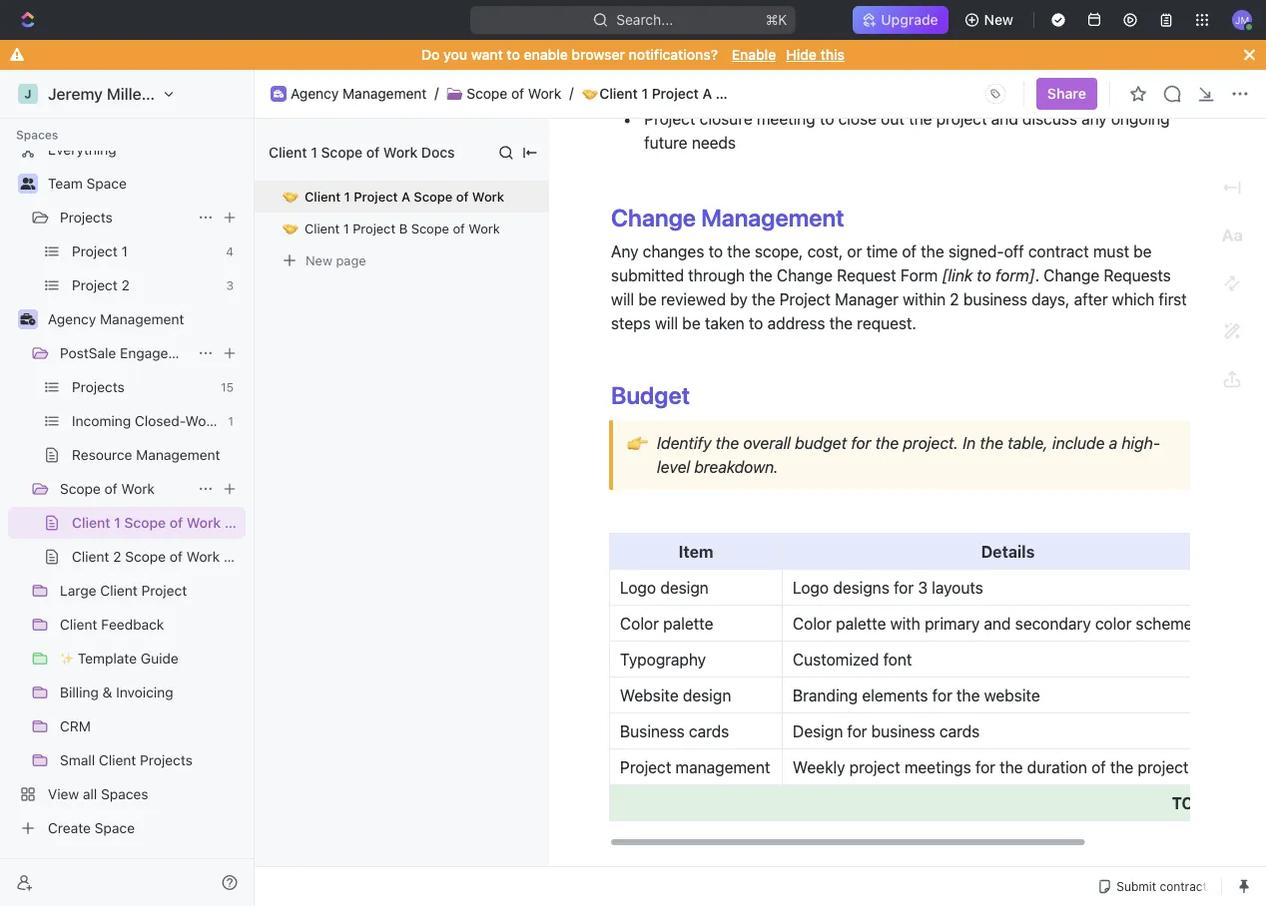 Task type: locate. For each thing, give the bounding box(es) containing it.
projects for the top projects link
[[60, 209, 113, 226]]

tree containing everything
[[8, 134, 258, 845]]

0 horizontal spatial logo
[[620, 579, 656, 598]]

the right out
[[909, 109, 932, 128]]

new inside button
[[984, 11, 1014, 28]]

0 horizontal spatial new
[[306, 253, 332, 268]]

new for new
[[984, 11, 1014, 28]]

2 vertical spatial projects
[[140, 752, 193, 769]]

postsale
[[60, 345, 116, 362]]

closure
[[700, 109, 753, 128]]

2 up large client project
[[113, 549, 121, 565]]

2 for client 2 scope of work docs
[[113, 549, 121, 565]]

0 horizontal spatial business time image
[[20, 314, 35, 326]]

meetings
[[905, 758, 971, 777]]

🤝 inside "🤝 client 1 project a scope of work"
[[582, 86, 595, 101]]

be down submitted
[[639, 290, 657, 309]]

you
[[443, 46, 467, 63]]

logo up color palette
[[620, 579, 656, 598]]

design up business cards
[[683, 687, 731, 706]]

projects
[[60, 209, 113, 226], [72, 379, 125, 395], [140, 752, 193, 769]]

management for resource management link
[[136, 447, 220, 463]]

time
[[866, 242, 898, 261]]

management down do
[[343, 85, 427, 102]]

1 horizontal spatial scope of work
[[467, 85, 562, 102]]

2 cards from the left
[[940, 723, 980, 742]]

2 color from the left
[[793, 615, 832, 634]]

docs down client 1 scope of work docs link
[[224, 549, 257, 565]]

project up the future at the right top of the page
[[644, 109, 696, 128]]

steps
[[611, 314, 651, 333]]

to inside . change requests will be reviewed by the project manager within 2 business days, after which first steps will be taken to address the request.
[[749, 314, 763, 333]]

projects down the team space
[[60, 209, 113, 226]]

agency management link
[[291, 85, 427, 102], [48, 304, 242, 336]]

within
[[903, 290, 946, 309]]

1 horizontal spatial cards
[[940, 723, 980, 742]]

user group image
[[20, 178, 35, 190]]

request
[[837, 266, 896, 285]]

team space link
[[48, 168, 242, 200]]

palette for color palette
[[663, 615, 713, 634]]

0 horizontal spatial scope of work
[[60, 481, 155, 497]]

0 vertical spatial business
[[963, 290, 1027, 309]]

2 horizontal spatial change
[[1044, 266, 1100, 285]]

2 down project 1 link
[[121, 277, 130, 294]]

0 vertical spatial 🤝 client 1 project a scope of work
[[582, 85, 812, 102]]

or
[[847, 242, 862, 261]]

billing
[[60, 685, 99, 701]]

1 vertical spatial new
[[306, 253, 332, 268]]

0 horizontal spatial spaces
[[16, 128, 58, 142]]

signed-
[[949, 242, 1004, 261]]

scope of work inside sidebar navigation
[[60, 481, 155, 497]]

0 vertical spatial agency management link
[[291, 85, 427, 102]]

client 2 scope of work docs link
[[72, 541, 257, 573]]

the up breakdown.
[[716, 434, 739, 453]]

the right by
[[752, 290, 775, 309]]

dropdown menu image
[[980, 78, 1012, 110]]

template
[[78, 651, 137, 667]]

scope of work link down want
[[467, 85, 562, 102]]

business inside . change requests will be reviewed by the project manager within 2 business days, after which first steps will be taken to address the request.
[[963, 290, 1027, 309]]

agency management down do
[[291, 85, 427, 102]]

palette for color palette with primary and secondary color schemes
[[836, 615, 886, 634]]

be inside 'any changes to the scope, cost, or time of the signed-off contract must be submitted through the change request form'
[[1134, 242, 1152, 261]]

1 vertical spatial 🤝 client 1 project a scope of work
[[282, 189, 504, 204]]

tree inside sidebar navigation
[[8, 134, 258, 845]]

guide
[[141, 651, 179, 667]]

client 2 scope of work docs
[[72, 549, 257, 565]]

project up total
[[1138, 758, 1189, 777]]

0 vertical spatial projects
[[60, 209, 113, 226]]

branding
[[793, 687, 858, 706]]

cards up management
[[689, 723, 729, 742]]

1 horizontal spatial palette
[[836, 615, 886, 634]]

submitted
[[611, 266, 684, 285]]

1 vertical spatial 🤝 button
[[281, 221, 305, 237]]

.
[[1035, 266, 1040, 285]]

scope of work
[[467, 85, 562, 102], [60, 481, 155, 497]]

sidebar navigation
[[0, 70, 259, 907]]

business
[[620, 723, 685, 742]]

with
[[890, 615, 921, 634]]

space down everything link on the left of the page
[[86, 175, 127, 192]]

in
[[963, 434, 976, 453]]

management
[[343, 85, 427, 102], [701, 204, 844, 232], [100, 311, 184, 328], [136, 447, 220, 463]]

1 vertical spatial scope of work link
[[60, 473, 190, 505]]

space down the view all spaces 'link'
[[95, 820, 135, 837]]

1 color from the left
[[620, 615, 659, 634]]

1 horizontal spatial project
[[936, 109, 987, 128]]

2 vertical spatial 🤝
[[282, 221, 295, 236]]

0 horizontal spatial cards
[[689, 723, 729, 742]]

1 horizontal spatial change
[[777, 266, 833, 285]]

palette
[[663, 615, 713, 634], [836, 615, 886, 634]]

0 vertical spatial scope of work link
[[467, 85, 562, 102]]

3 down 4
[[226, 279, 234, 293]]

cards up meetings
[[940, 723, 980, 742]]

project inside the project closure meeting to close out the project and discuss any ongoing future needs
[[936, 109, 987, 128]]

0 vertical spatial agency
[[291, 85, 339, 102]]

1 vertical spatial scope of work
[[60, 481, 155, 497]]

1 vertical spatial will
[[655, 314, 678, 333]]

1 horizontal spatial 3
[[918, 579, 928, 598]]

the inside the project closure meeting to close out the project and discuss any ongoing future needs
[[909, 109, 932, 128]]

project up project 2
[[72, 243, 118, 260]]

0 horizontal spatial agency management link
[[48, 304, 242, 336]]

to
[[507, 46, 520, 63], [820, 109, 834, 128], [709, 242, 723, 261], [977, 266, 991, 285], [749, 314, 763, 333]]

0 horizontal spatial a
[[401, 189, 410, 204]]

0 vertical spatial 🤝 button
[[281, 189, 305, 205]]

projects up incoming
[[72, 379, 125, 395]]

design down the item
[[660, 579, 709, 598]]

the left website
[[957, 687, 980, 706]]

business time image
[[274, 90, 284, 98], [20, 314, 35, 326]]

project inside the project closure meeting to close out the project and discuss any ongoing future needs
[[644, 109, 696, 128]]

small
[[60, 752, 95, 769]]

agency management inside agency management link
[[48, 311, 184, 328]]

project 2
[[72, 277, 130, 294]]

jm
[[1235, 14, 1250, 25]]

1 vertical spatial spaces
[[101, 786, 148, 803]]

spaces inside 'link'
[[101, 786, 148, 803]]

1 horizontal spatial spaces
[[101, 786, 148, 803]]

1 horizontal spatial color
[[793, 615, 832, 634]]

1 vertical spatial agency management link
[[48, 304, 242, 336]]

[link to form]
[[942, 266, 1035, 285]]

0 horizontal spatial agency
[[48, 311, 96, 328]]

docs up 🤝 client 1 project b scope of work
[[421, 144, 455, 161]]

1 vertical spatial design
[[683, 687, 731, 706]]

budget
[[795, 434, 847, 453]]

1 horizontal spatial logo
[[793, 579, 829, 598]]

to left close
[[820, 109, 834, 128]]

management for bottom business time icon's agency management link
[[100, 311, 184, 328]]

spaces down the small client projects
[[101, 786, 148, 803]]

team
[[48, 175, 83, 192]]

0 vertical spatial new
[[984, 11, 1014, 28]]

2 vertical spatial be
[[682, 314, 701, 333]]

design for logo design
[[660, 579, 709, 598]]

resource management
[[72, 447, 220, 463]]

logo left designs
[[793, 579, 829, 598]]

scope of work down resource
[[60, 481, 155, 497]]

0 vertical spatial 3
[[226, 279, 234, 293]]

1 horizontal spatial scope of work link
[[467, 85, 562, 102]]

new button
[[956, 4, 1026, 36]]

🤝 client 1 project a scope of work up 🤝 client 1 project b scope of work
[[282, 189, 504, 204]]

scope
[[467, 85, 507, 102], [716, 85, 757, 102], [321, 144, 363, 161], [414, 189, 453, 204], [411, 221, 449, 236], [60, 481, 101, 497], [124, 515, 166, 531], [125, 549, 166, 565]]

2 horizontal spatial be
[[1134, 242, 1152, 261]]

for right the 'budget' on the top right of the page
[[851, 434, 871, 453]]

breakdown.
[[694, 458, 779, 477]]

a up the b
[[401, 189, 410, 204]]

projects link down postsale engagements link
[[72, 372, 213, 403]]

work
[[528, 85, 562, 102], [778, 85, 812, 102], [383, 144, 418, 161], [472, 189, 504, 204], [469, 221, 500, 236], [121, 481, 155, 497], [187, 515, 221, 531], [186, 549, 220, 565]]

table,
[[1008, 434, 1048, 453]]

0 vertical spatial and
[[991, 109, 1018, 128]]

create space link
[[8, 813, 242, 845]]

change inside 'any changes to the scope, cost, or time of the signed-off contract must be submitted through the change request form'
[[777, 266, 833, 285]]

meeting
[[757, 109, 816, 128]]

🤝
[[582, 86, 595, 101], [282, 189, 295, 204], [282, 221, 295, 236]]

a up closure
[[703, 85, 712, 102]]

2 logo from the left
[[793, 579, 829, 598]]

space inside the team space link
[[86, 175, 127, 192]]

client 1 scope of work docs
[[269, 144, 455, 161], [72, 515, 258, 531]]

scope of work link down resource management
[[60, 473, 190, 505]]

new left page
[[306, 253, 332, 268]]

1 vertical spatial a
[[401, 189, 410, 204]]

agency management link down do
[[291, 85, 427, 102]]

to right want
[[507, 46, 520, 63]]

change up changes
[[611, 204, 696, 232]]

will right the steps
[[655, 314, 678, 333]]

logo for logo designs for 3 layouts
[[793, 579, 829, 598]]

management inside resource management link
[[136, 447, 220, 463]]

for right meetings
[[976, 758, 996, 777]]

client 1 scope of work docs up 🤝 client 1 project b scope of work
[[269, 144, 455, 161]]

business down [link to form]
[[963, 290, 1027, 309]]

for
[[851, 434, 871, 453], [894, 579, 914, 598], [933, 687, 953, 706], [847, 723, 867, 742], [976, 758, 996, 777]]

for inside identify the overall budget for the project. in the table, include a high- level breakdown.
[[851, 434, 871, 453]]

agency management for agency management link corresponding to business time icon to the top
[[291, 85, 427, 102]]

new up dropdown menu image
[[984, 11, 1014, 28]]

the down scope,
[[749, 266, 773, 285]]

small client projects
[[60, 752, 193, 769]]

🤝 client 1 project a scope of work up closure
[[582, 85, 812, 102]]

palette down logo design
[[663, 615, 713, 634]]

everything
[[48, 141, 116, 158]]

🤝 button
[[281, 189, 305, 205], [281, 221, 305, 237]]

1 horizontal spatial business
[[963, 290, 1027, 309]]

crm link
[[60, 711, 242, 743]]

1 vertical spatial business time image
[[20, 314, 35, 326]]

0 horizontal spatial color
[[620, 615, 659, 634]]

color palette with primary and secondary color schemes
[[793, 615, 1201, 634]]

business
[[963, 290, 1027, 309], [872, 723, 936, 742]]

2 down [link
[[950, 290, 959, 309]]

1 🤝 button from the top
[[281, 189, 305, 205]]

0 horizontal spatial 3
[[226, 279, 234, 293]]

project
[[652, 85, 699, 102], [644, 109, 696, 128], [354, 189, 398, 204], [353, 221, 396, 236], [72, 243, 118, 260], [72, 277, 118, 294], [780, 290, 831, 309], [141, 583, 187, 599], [620, 758, 671, 777]]

incoming closed-won deals link
[[72, 405, 254, 437]]

1 vertical spatial agency
[[48, 311, 96, 328]]

the up through
[[727, 242, 751, 261]]

change down contract
[[1044, 266, 1100, 285]]

1 vertical spatial projects
[[72, 379, 125, 395]]

view
[[48, 786, 79, 803]]

1 palette from the left
[[663, 615, 713, 634]]

0 vertical spatial scope of work
[[467, 85, 562, 102]]

agency management link down project 2 link
[[48, 304, 242, 336]]

enable
[[732, 46, 776, 63]]

project up address
[[780, 290, 831, 309]]

1 vertical spatial client 1 scope of work docs
[[72, 515, 258, 531]]

0 horizontal spatial change
[[611, 204, 696, 232]]

incoming closed-won deals
[[72, 413, 254, 429]]

and right primary
[[984, 615, 1011, 634]]

2 inside . change requests will be reviewed by the project manager within 2 business days, after which first steps will be taken to address the request.
[[950, 290, 959, 309]]

project right out
[[936, 109, 987, 128]]

change inside . change requests will be reviewed by the project manager within 2 business days, after which first steps will be taken to address the request.
[[1044, 266, 1100, 285]]

color up customized
[[793, 615, 832, 634]]

2 vertical spatial docs
[[224, 549, 257, 565]]

client feedback
[[60, 617, 164, 633]]

project inside . change requests will be reviewed by the project manager within 2 business days, after which first steps will be taken to address the request.
[[780, 290, 831, 309]]

1 horizontal spatial agency management link
[[291, 85, 427, 102]]

and left discuss
[[991, 109, 1018, 128]]

closed-
[[135, 413, 185, 429]]

business down elements
[[872, 723, 936, 742]]

0 vertical spatial agency management
[[291, 85, 427, 102]]

1 vertical spatial 🤝
[[282, 189, 295, 204]]

include
[[1052, 434, 1105, 453]]

spaces down j
[[16, 128, 58, 142]]

reviewed
[[661, 290, 726, 309]]

2 for project 2
[[121, 277, 130, 294]]

🤝 button for 🤝 client 1 project b scope of work
[[281, 221, 305, 237]]

to right taken
[[749, 314, 763, 333]]

docs up client 2 scope of work docs
[[225, 515, 258, 531]]

0 horizontal spatial client 1 scope of work docs
[[72, 515, 258, 531]]

0 horizontal spatial be
[[639, 290, 657, 309]]

3 left layouts
[[918, 579, 928, 598]]

customized font
[[793, 651, 912, 670]]

🤝 for 🤝 client 1 project b scope of work 🤝 dropdown button
[[282, 221, 295, 236]]

0 vertical spatial client 1 scope of work docs
[[269, 144, 455, 161]]

0 vertical spatial be
[[1134, 242, 1152, 261]]

1 horizontal spatial new
[[984, 11, 1014, 28]]

1 horizontal spatial 🤝 client 1 project a scope of work
[[582, 85, 812, 102]]

1 vertical spatial business
[[872, 723, 936, 742]]

1 vertical spatial be
[[639, 290, 657, 309]]

designs
[[833, 579, 890, 598]]

0 vertical spatial a
[[703, 85, 712, 102]]

0 vertical spatial 🤝
[[582, 86, 595, 101]]

engagements
[[120, 345, 208, 362]]

1 vertical spatial docs
[[225, 515, 258, 531]]

3 inside sidebar navigation
[[226, 279, 234, 293]]

the up form
[[921, 242, 944, 261]]

projects link down the team space link
[[60, 202, 190, 234]]

out
[[881, 109, 905, 128]]

scope of work for the leftmost scope of work link
[[60, 481, 155, 497]]

project down business
[[620, 758, 671, 777]]

0 vertical spatial will
[[611, 290, 634, 309]]

crm
[[60, 719, 91, 735]]

1 horizontal spatial agency management
[[291, 85, 427, 102]]

. change requests will be reviewed by the project manager within 2 business days, after which first steps will be taken to address the request.
[[611, 266, 1191, 333]]

the left project.
[[875, 434, 899, 453]]

1 vertical spatial space
[[95, 820, 135, 837]]

1 horizontal spatial client 1 scope of work docs
[[269, 144, 455, 161]]

0 horizontal spatial palette
[[663, 615, 713, 634]]

must
[[1093, 242, 1130, 261]]

will up the steps
[[611, 290, 634, 309]]

scope of work down want
[[467, 85, 562, 102]]

agency management down project 2
[[48, 311, 184, 328]]

management down incoming closed-won deals link
[[136, 447, 220, 463]]

projects inside small client projects link
[[140, 752, 193, 769]]

space inside the create space link
[[95, 820, 135, 837]]

client 1 scope of work docs up client 2 scope of work docs
[[72, 515, 258, 531]]

project down design for business cards
[[850, 758, 900, 777]]

agency management link for bottom business time icon
[[48, 304, 242, 336]]

design for business cards
[[793, 723, 980, 742]]

1 horizontal spatial business time image
[[274, 90, 284, 98]]

project down project 1
[[72, 277, 118, 294]]

weekly
[[793, 758, 845, 777]]

1 vertical spatial agency management
[[48, 311, 184, 328]]

the
[[909, 109, 932, 128], [727, 242, 751, 261], [921, 242, 944, 261], [749, 266, 773, 285], [752, 290, 775, 309], [830, 314, 853, 333], [716, 434, 739, 453], [875, 434, 899, 453], [980, 434, 1004, 453], [957, 687, 980, 706], [1000, 758, 1023, 777], [1110, 758, 1134, 777]]

palette down designs
[[836, 615, 886, 634]]

change down "cost,"
[[777, 266, 833, 285]]

color up typography
[[620, 615, 659, 634]]

tree
[[8, 134, 258, 845]]

to up through
[[709, 242, 723, 261]]

enable
[[524, 46, 568, 63]]

be up requests
[[1134, 242, 1152, 261]]

projects down crm link
[[140, 752, 193, 769]]

1
[[642, 85, 648, 102], [311, 144, 317, 161], [344, 189, 350, 204], [343, 221, 349, 236], [121, 243, 128, 260], [228, 414, 234, 428], [114, 515, 121, 531]]

2 🤝 button from the top
[[281, 221, 305, 237]]

1 logo from the left
[[620, 579, 656, 598]]

management down project 2 link
[[100, 311, 184, 328]]

0 vertical spatial design
[[660, 579, 709, 598]]

logo for logo design
[[620, 579, 656, 598]]

be down the reviewed
[[682, 314, 701, 333]]

2 palette from the left
[[836, 615, 886, 634]]

0 horizontal spatial agency management
[[48, 311, 184, 328]]

0 vertical spatial space
[[86, 175, 127, 192]]



Task type: vqa. For each thing, say whether or not it's contained in the screenshot.
Project inside the Project closure meeting to close out the project and discuss any ongoing future needs
yes



Task type: describe. For each thing, give the bounding box(es) containing it.
days,
[[1032, 290, 1070, 309]]

0 vertical spatial spaces
[[16, 128, 58, 142]]

the right duration
[[1110, 758, 1134, 777]]

off
[[1004, 242, 1024, 261]]

docs for client 1 scope of work docs link
[[225, 515, 258, 531]]

business cards
[[620, 723, 729, 742]]

client 1 scope of work docs inside sidebar navigation
[[72, 515, 258, 531]]

color
[[1095, 615, 1132, 634]]

project left the b
[[353, 221, 396, 236]]

management for agency management link corresponding to business time icon to the top
[[343, 85, 427, 102]]

the right in
[[980, 434, 1004, 453]]

branding elements for the website
[[793, 687, 1040, 706]]

2 horizontal spatial project
[[1138, 758, 1189, 777]]

j
[[24, 87, 32, 101]]

scope,
[[755, 242, 803, 261]]

incoming
[[72, 413, 131, 429]]

jeremy
[[48, 84, 103, 103]]

15
[[221, 380, 234, 394]]

manager
[[835, 290, 899, 309]]

to inside the project closure meeting to close out the project and discuss any ongoing future needs
[[820, 109, 834, 128]]

a
[[1109, 434, 1118, 453]]

1 horizontal spatial a
[[703, 85, 712, 102]]

close
[[838, 109, 877, 128]]

1 vertical spatial projects link
[[72, 372, 213, 403]]

projects for the bottom projects link
[[72, 379, 125, 395]]

4
[[226, 245, 234, 259]]

team space
[[48, 175, 127, 192]]

changes
[[643, 242, 704, 261]]

client feedback link
[[60, 609, 242, 641]]

create space
[[48, 820, 135, 837]]

0 vertical spatial projects link
[[60, 202, 190, 234]]

high-
[[1122, 434, 1160, 453]]

1 cards from the left
[[689, 723, 729, 742]]

the down manager
[[830, 314, 853, 333]]

website
[[620, 687, 679, 706]]

0 horizontal spatial will
[[611, 290, 634, 309]]

to down signed-
[[977, 266, 991, 285]]

space for create space
[[95, 820, 135, 837]]

0 horizontal spatial 🤝 client 1 project a scope of work
[[282, 189, 504, 204]]

project down notifications?
[[652, 85, 699, 102]]

website
[[984, 687, 1040, 706]]

logo design
[[620, 579, 709, 598]]

✨ template guide link
[[60, 643, 242, 675]]

share
[[1048, 85, 1087, 102]]

👉
[[627, 432, 645, 454]]

scope of work for the rightmost scope of work link
[[467, 85, 562, 102]]

search...
[[617, 11, 674, 28]]

for right elements
[[933, 687, 953, 706]]

typography
[[620, 651, 706, 670]]

of inside 'any changes to the scope, cost, or time of the signed-off contract must be submitted through the change request form'
[[902, 242, 917, 261]]

postsale engagements link
[[60, 338, 208, 370]]

large
[[60, 583, 96, 599]]

project up 🤝 client 1 project b scope of work
[[354, 189, 398, 204]]

tara shultz's workspace, , element
[[18, 84, 38, 104]]

0 horizontal spatial business
[[872, 723, 936, 742]]

schemes
[[1136, 615, 1201, 634]]

agency inside sidebar navigation
[[48, 311, 96, 328]]

form]
[[996, 266, 1035, 285]]

large client project link
[[60, 575, 242, 607]]

color for color palette with primary and secondary color schemes
[[793, 615, 832, 634]]

any
[[611, 242, 639, 261]]

identify the overall budget for the project. in the table, include a high- level breakdown.
[[657, 434, 1160, 477]]

requests
[[1104, 266, 1171, 285]]

needs
[[692, 133, 736, 152]]

all
[[83, 786, 97, 803]]

create
[[48, 820, 91, 837]]

postsale engagements
[[60, 345, 208, 362]]

and inside the project closure meeting to close out the project and discuss any ongoing future needs
[[991, 109, 1018, 128]]

0 vertical spatial business time image
[[274, 90, 284, 98]]

which
[[1112, 290, 1155, 309]]

1 vertical spatial and
[[984, 615, 1011, 634]]

notifications?
[[629, 46, 718, 63]]

new page
[[306, 253, 366, 268]]

🤝 for 🤝 dropdown button for 🤝 client 1 project a scope of work
[[282, 189, 295, 204]]

for up with
[[894, 579, 914, 598]]

agency management link for business time icon to the top
[[291, 85, 427, 102]]

project 1
[[72, 243, 128, 260]]

jm button
[[1226, 4, 1258, 36]]

project.
[[903, 434, 959, 453]]

✨ template guide
[[60, 651, 179, 667]]

1 horizontal spatial will
[[655, 314, 678, 333]]

change management
[[611, 204, 844, 232]]

customized
[[793, 651, 879, 670]]

0 vertical spatial docs
[[421, 144, 455, 161]]

&
[[102, 685, 112, 701]]

identify
[[657, 434, 712, 453]]

project management
[[620, 758, 770, 777]]

project 1 link
[[72, 236, 218, 268]]

any changes to the scope, cost, or time of the signed-off contract must be submitted through the change request form
[[611, 242, 1156, 285]]

request.
[[857, 314, 917, 333]]

1 horizontal spatial be
[[682, 314, 701, 333]]

do
[[421, 46, 440, 63]]

address
[[768, 314, 825, 333]]

color palette
[[620, 615, 713, 634]]

ongoing
[[1111, 109, 1170, 128]]

agency management for bottom business time icon's agency management link
[[48, 311, 184, 328]]

new for new page
[[306, 253, 332, 268]]

font
[[883, 651, 912, 670]]

small client projects link
[[60, 745, 242, 777]]

primary
[[925, 615, 980, 634]]

layouts
[[932, 579, 983, 598]]

1 vertical spatial 3
[[918, 579, 928, 598]]

resource management link
[[72, 439, 242, 471]]

management up scope,
[[701, 204, 844, 232]]

discuss
[[1023, 109, 1077, 128]]

design for website design
[[683, 687, 731, 706]]

upgrade link
[[853, 6, 948, 34]]

for right design
[[847, 723, 867, 742]]

cost,
[[808, 242, 843, 261]]

any
[[1082, 109, 1107, 128]]

this
[[820, 46, 845, 63]]

color for color palette
[[620, 615, 659, 634]]

1 horizontal spatial agency
[[291, 85, 339, 102]]

budget
[[611, 381, 690, 409]]

0 horizontal spatial project
[[850, 758, 900, 777]]

contract
[[1028, 242, 1089, 261]]

0 horizontal spatial scope of work link
[[60, 473, 190, 505]]

the left duration
[[1000, 758, 1023, 777]]

to inside 'any changes to the scope, cost, or time of the signed-off contract must be submitted through the change request form'
[[709, 242, 723, 261]]

[link
[[942, 266, 973, 285]]

project down client 2 scope of work docs link
[[141, 583, 187, 599]]

docs for client 2 scope of work docs link
[[224, 549, 257, 565]]

browser
[[572, 46, 625, 63]]

elements
[[862, 687, 928, 706]]

duration
[[1027, 758, 1087, 777]]

feedback
[[101, 617, 164, 633]]

space for team space
[[86, 175, 127, 192]]

🤝 button for 🤝 client 1 project a scope of work
[[281, 189, 305, 205]]



